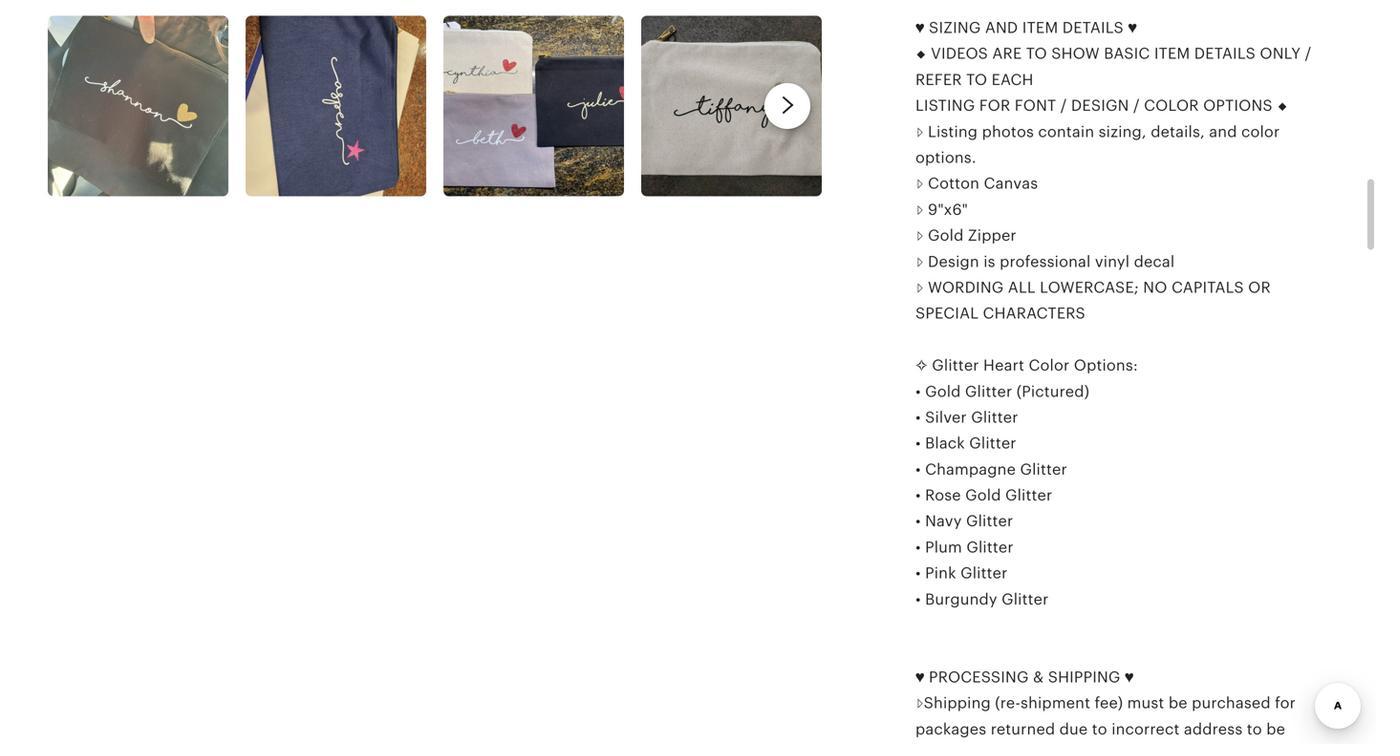 Task type: vqa. For each thing, say whether or not it's contained in the screenshot.
Canvas
yes



Task type: locate. For each thing, give the bounding box(es) containing it.
basic
[[1104, 45, 1150, 62]]

• left burgundy in the right bottom of the page
[[916, 591, 921, 608]]

(re-
[[995, 695, 1021, 712]]

2 horizontal spatial /
[[1305, 45, 1312, 62]]

8 • from the top
[[916, 565, 921, 582]]

cotton
[[928, 175, 980, 192]]

only
[[1260, 45, 1301, 62]]

to
[[1026, 45, 1047, 62], [966, 71, 988, 88]]

1 horizontal spatial to
[[1026, 45, 1047, 62]]

0 vertical spatial ◆
[[916, 45, 927, 62]]

6 ▹ from the top
[[916, 279, 924, 296]]

show
[[1052, 45, 1100, 62]]

/ up "contain"
[[1061, 97, 1067, 114]]

1 horizontal spatial details
[[1195, 45, 1256, 62]]

♥
[[916, 19, 925, 36], [1128, 19, 1137, 36], [916, 669, 925, 686], [1125, 669, 1134, 686]]

2 • from the top
[[916, 409, 921, 426]]

to right 'due'
[[1092, 721, 1108, 738]]

videos
[[931, 45, 988, 62]]

to
[[1092, 721, 1108, 738], [1247, 721, 1262, 738]]

be
[[1169, 695, 1188, 712]]

/ right only
[[1305, 45, 1312, 62]]

gold down champagne
[[965, 487, 1001, 504]]

1 • from the top
[[916, 383, 921, 400]]

▹ left "listing"
[[916, 123, 924, 140]]

to down 'videos'
[[966, 71, 988, 88]]

◆ up refer
[[916, 45, 927, 62]]

item right and
[[1023, 19, 1058, 36]]

• left silver
[[916, 409, 921, 426]]

details up show
[[1063, 19, 1124, 36]]

1 horizontal spatial to
[[1247, 721, 1262, 738]]

1 ▹ from the top
[[916, 123, 924, 140]]

characters
[[983, 305, 1086, 322]]

gold
[[928, 227, 964, 244], [925, 383, 961, 400], [965, 487, 1001, 504]]

glitter down heart
[[965, 383, 1012, 400]]

returned
[[991, 721, 1055, 738]]

details,
[[1151, 123, 1205, 140]]

4 • from the top
[[916, 461, 921, 478]]

/ up sizing,
[[1134, 97, 1140, 114]]

• left plum
[[916, 539, 921, 556]]

details up options
[[1195, 45, 1256, 62]]

▹ left zipper
[[916, 227, 924, 244]]

/
[[1305, 45, 1312, 62], [1061, 97, 1067, 114], [1134, 97, 1140, 114]]

professional
[[1000, 253, 1091, 270]]

details
[[1063, 19, 1124, 36], [1195, 45, 1256, 62]]

glitter right burgundy in the right bottom of the page
[[1002, 591, 1049, 608]]

6 • from the top
[[916, 513, 921, 530]]

▹ left 9"x6"
[[916, 201, 924, 218]]

incorrect
[[1112, 721, 1180, 738]]

rose
[[925, 487, 961, 504]]

♥ left sizing
[[916, 19, 925, 36]]

item right basic
[[1154, 45, 1190, 62]]

gold up silver
[[925, 383, 961, 400]]

special
[[916, 305, 979, 322]]

▹shipping
[[916, 695, 991, 712]]

0 horizontal spatial ◆
[[916, 45, 927, 62]]

0 vertical spatial item
[[1023, 19, 1058, 36]]

pink
[[925, 565, 956, 582]]

1 vertical spatial to
[[966, 71, 988, 88]]

2 to from the left
[[1247, 721, 1262, 738]]

plum
[[925, 539, 962, 556]]

• left rose
[[916, 487, 921, 504]]

• left champagne
[[916, 461, 921, 478]]

• left navy
[[916, 513, 921, 530]]

item
[[1023, 19, 1058, 36], [1154, 45, 1190, 62]]

glitter up burgundy in the right bottom of the page
[[961, 565, 1008, 582]]

glitter
[[932, 357, 979, 374], [965, 383, 1012, 400], [971, 409, 1018, 426], [969, 435, 1017, 452], [1020, 461, 1067, 478], [1005, 487, 1053, 504], [966, 513, 1013, 530], [967, 539, 1014, 556], [961, 565, 1008, 582], [1002, 591, 1049, 608]]

7 • from the top
[[916, 539, 921, 556]]

options:
[[1074, 357, 1138, 374]]

0 horizontal spatial item
[[1023, 19, 1058, 36]]

photos
[[982, 123, 1034, 140]]

• down ✧
[[916, 383, 921, 400]]

1 horizontal spatial item
[[1154, 45, 1190, 62]]

0 vertical spatial to
[[1026, 45, 1047, 62]]

options
[[1203, 97, 1273, 114]]

gold down 9"x6"
[[928, 227, 964, 244]]

0 horizontal spatial to
[[1092, 721, 1108, 738]]

3 ▹ from the top
[[916, 201, 924, 218]]

sizing
[[929, 19, 981, 36]]

◆ up color
[[1277, 97, 1288, 114]]

1 vertical spatial item
[[1154, 45, 1190, 62]]

2 ▹ from the top
[[916, 175, 924, 192]]

for
[[1275, 695, 1296, 712]]

refer
[[916, 71, 962, 88]]

to down the purchased
[[1247, 721, 1262, 738]]

or
[[1248, 279, 1271, 296]]

1 horizontal spatial ◆
[[1277, 97, 1288, 114]]

sizing,
[[1099, 123, 1147, 140]]

• left pink
[[916, 565, 921, 582]]

✧ glitter heart color options: • gold glitter (pictured) • silver glitter • black glitter • champagne glitter • rose gold glitter • navy glitter • plum glitter • pink glitter • burgundy glitter
[[916, 357, 1138, 608]]

to right are
[[1026, 45, 1047, 62]]

silver
[[925, 409, 967, 426]]

listing
[[928, 123, 978, 140]]

• left black
[[916, 435, 921, 452]]

1 vertical spatial gold
[[925, 383, 961, 400]]

▹
[[916, 123, 924, 140], [916, 175, 924, 192], [916, 201, 924, 218], [916, 227, 924, 244], [916, 253, 924, 270], [916, 279, 924, 296]]

processing
[[929, 669, 1029, 686]]

0 vertical spatial gold
[[928, 227, 964, 244]]

◆
[[916, 45, 927, 62], [1277, 97, 1288, 114]]

▹ left cotton
[[916, 175, 924, 192]]

♥ up basic
[[1128, 19, 1137, 36]]

•
[[916, 383, 921, 400], [916, 409, 921, 426], [916, 435, 921, 452], [916, 461, 921, 478], [916, 487, 921, 504], [916, 513, 921, 530], [916, 539, 921, 556], [916, 565, 921, 582], [916, 591, 921, 608]]

capitals
[[1172, 279, 1244, 296]]

▹ up special
[[916, 279, 924, 296]]

0 horizontal spatial /
[[1061, 97, 1067, 114]]

▹ left design at the top right
[[916, 253, 924, 270]]

wording
[[928, 279, 1004, 296]]

must
[[1127, 695, 1165, 712]]

0 vertical spatial details
[[1063, 19, 1124, 36]]



Task type: describe. For each thing, give the bounding box(es) containing it.
5 ▹ from the top
[[916, 253, 924, 270]]

purchased
[[1192, 695, 1271, 712]]

lowercase;
[[1040, 279, 1139, 296]]

1 vertical spatial details
[[1195, 45, 1256, 62]]

shipping
[[1048, 669, 1121, 686]]

design
[[928, 253, 980, 270]]

packages
[[916, 721, 987, 738]]

1 horizontal spatial /
[[1134, 97, 1140, 114]]

decal
[[1134, 253, 1175, 270]]

black
[[925, 435, 965, 452]]

glitter right plum
[[967, 539, 1014, 556]]

♥ sizing and item details ♥ ◆ videos are to show basic item details only / refer to each listing for font / design / color options ◆ ▹ listing photos contain sizing, details, and color options. ▹ cotton canvas ▹ 9"x6" ▹ gold zipper ▹ design is professional vinyl decal ▹ wording all lowercase; no capitals or special characters
[[916, 19, 1312, 322]]

no
[[1143, 279, 1168, 296]]

color
[[1029, 357, 1070, 374]]

0 horizontal spatial to
[[966, 71, 988, 88]]

address
[[1184, 721, 1243, 738]]

canvas
[[984, 175, 1038, 192]]

gold inside ♥ sizing and item details ♥ ◆ videos are to show basic item details only / refer to each listing for font / design / color options ◆ ▹ listing photos contain sizing, details, and color options. ▹ cotton canvas ▹ 9"x6" ▹ gold zipper ▹ design is professional vinyl decal ▹ wording all lowercase; no capitals or special characters
[[928, 227, 964, 244]]

0 horizontal spatial details
[[1063, 19, 1124, 36]]

♥ up ▹shipping
[[916, 669, 925, 686]]

glitter right silver
[[971, 409, 1018, 426]]

glitter up champagne
[[969, 435, 1017, 452]]

3 • from the top
[[916, 435, 921, 452]]

glitter down champagne
[[1005, 487, 1053, 504]]

&
[[1033, 669, 1044, 686]]

zipper
[[968, 227, 1017, 244]]

and
[[1209, 123, 1237, 140]]

design
[[1071, 97, 1129, 114]]

glitter right navy
[[966, 513, 1013, 530]]

are
[[993, 45, 1022, 62]]

1 vertical spatial ◆
[[1277, 97, 1288, 114]]

9 • from the top
[[916, 591, 921, 608]]

listing
[[916, 97, 975, 114]]

is
[[984, 253, 996, 270]]

burgundy
[[925, 591, 998, 608]]

♥ up must
[[1125, 669, 1134, 686]]

fee)
[[1095, 695, 1123, 712]]

heart
[[984, 357, 1025, 374]]

4 ▹ from the top
[[916, 227, 924, 244]]

vinyl
[[1095, 253, 1130, 270]]

♥ processing & shipping ♥ ▹shipping (re-shipment fee) must be purchased for packages returned due to incorrect address to b
[[916, 669, 1296, 745]]

glitter right champagne
[[1020, 461, 1067, 478]]

champagne
[[925, 461, 1016, 478]]

5 • from the top
[[916, 487, 921, 504]]

shipment
[[1021, 695, 1091, 712]]

each
[[992, 71, 1034, 88]]

due
[[1060, 721, 1088, 738]]

(pictured)
[[1017, 383, 1090, 400]]

✧
[[916, 357, 928, 374]]

1 to from the left
[[1092, 721, 1108, 738]]

9"x6"
[[928, 201, 968, 218]]

options.
[[916, 149, 977, 166]]

color
[[1144, 97, 1199, 114]]

navy
[[925, 513, 962, 530]]

and
[[985, 19, 1018, 36]]

glitter right ✧
[[932, 357, 979, 374]]

font
[[1015, 97, 1056, 114]]

for
[[979, 97, 1011, 114]]

color
[[1242, 123, 1280, 140]]

2 vertical spatial gold
[[965, 487, 1001, 504]]

contain
[[1038, 123, 1095, 140]]

all
[[1008, 279, 1036, 296]]



